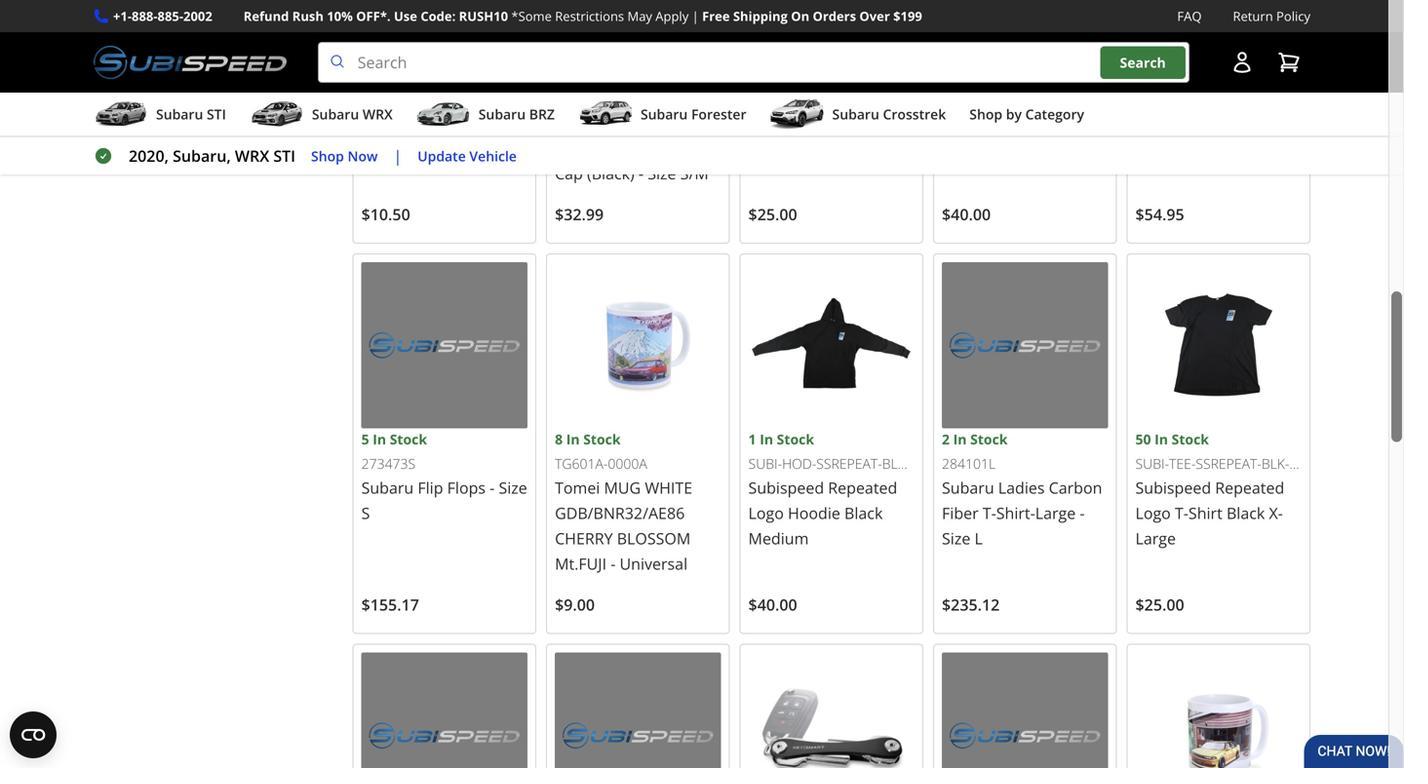 Task type: vqa. For each thing, say whether or not it's contained in the screenshot.


Task type: locate. For each thing, give the bounding box(es) containing it.
ssrepeat-
[[809, 64, 875, 83], [1010, 64, 1076, 83], [817, 455, 883, 473], [1196, 455, 1262, 473]]

1 horizontal spatial hod-
[[976, 64, 1010, 83]]

t- inside '2 in stock 284101l subaru ladies carbon fiber t-shirt-large - size l'
[[983, 503, 997, 524]]

hod- up subispeed repeated logo hoodie black medium
[[782, 455, 817, 473]]

size right flops
[[499, 477, 527, 498]]

13brz-
[[1136, 64, 1180, 83]]

in right 8
[[566, 430, 580, 449]]

blk-
[[875, 64, 903, 83], [1076, 64, 1104, 83], [882, 455, 910, 473], [1262, 455, 1290, 473]]

1 vertical spatial m
[[749, 477, 760, 495]]

273473s
[[361, 455, 416, 473]]

subispeed key chain lanyard - universal image
[[361, 0, 528, 38]]

$25.00 for subispeed repeated logo t-shirt (black) - size l
[[749, 204, 798, 225]]

universal inside 1 in stock 13brz-m prova brz t-shirt - universal
[[1136, 112, 1204, 133]]

0 vertical spatial tee-
[[782, 64, 809, 83]]

logo inside subispeed repeated logo hoodie black medium
[[749, 503, 784, 524]]

50 inside 50 in stock subispeed-key-lanyard subispeed key chain lanyard - universal
[[361, 39, 377, 58]]

shirt down 50 in stock subi-tee-ssrepeat-blk- xl
[[1189, 503, 1223, 524]]

subi- for subispeed repeated logo hoodie black 3x- large
[[942, 64, 976, 83]]

logo inside subispeed repeated logo hoodie black 3x- large
[[942, 112, 978, 133]]

subaru ladies carbon fiber t-shirt-large - size l image
[[942, 262, 1109, 429]]

2 up 284101l on the bottom of page
[[942, 430, 950, 449]]

subi- up xl
[[1136, 455, 1170, 473]]

logo
[[749, 112, 784, 133], [602, 112, 637, 133], [942, 112, 978, 133], [749, 503, 784, 524], [1136, 503, 1171, 524]]

1 vertical spatial |
[[394, 145, 402, 166]]

2 inside '2 in stock 284101l subaru ladies carbon fiber t-shirt-large - size l'
[[942, 430, 950, 449]]

stock inside 50 in stock subispeed-key-lanyard subispeed key chain lanyard - universal
[[398, 39, 435, 58]]

subispeed logo image
[[94, 42, 287, 83]]

1 horizontal spatial shop
[[970, 105, 1003, 124]]

search button
[[1101, 46, 1186, 79]]

stock up 273473s
[[390, 430, 427, 449]]

ssrepeat- inside 50 in stock subi-tee-ssrepeat-blk- xl
[[1196, 455, 1262, 473]]

white
[[645, 477, 693, 498]]

black inside subispeed repeated logo hoodie black 3x- large
[[1038, 112, 1077, 133]]

blk- for subispeed repeated logo hoodie black 3x- large
[[1076, 64, 1104, 83]]

tomei mug white gdb/bnr32/ae86 cherry blossom mt.fuji - universal image
[[555, 262, 721, 429]]

subispeed va design t-shirt (black) - size xl image
[[555, 653, 721, 769]]

brz right the prova
[[1182, 87, 1210, 108]]

stock inside 1 in stock iag-app-2065sm iag performance iag boxer logo embroidered flexfit cap (black) - size s/m
[[583, 39, 621, 58]]

0 horizontal spatial brz
[[529, 105, 555, 124]]

0 vertical spatial shop
[[970, 105, 1003, 124]]

1 horizontal spatial black
[[1038, 112, 1077, 133]]

repeated
[[828, 87, 898, 108], [1022, 87, 1091, 108], [828, 477, 898, 498], [1216, 477, 1285, 498]]

sti inside the subaru sti dropdown button
[[207, 105, 226, 124]]

sti down 'a subaru wrx thumbnail image'
[[273, 145, 296, 166]]

-
[[1266, 87, 1271, 108], [424, 112, 429, 133], [891, 112, 896, 133], [639, 163, 644, 184], [490, 477, 495, 498], [1080, 503, 1085, 524], [611, 554, 616, 575]]

l inside '2 in stock 284101l subaru ladies carbon fiber t-shirt-large - size l'
[[975, 528, 983, 549]]

stock inside 1 in stock subi-hod-ssrepeat-blk- m
[[777, 430, 814, 449]]

1 horizontal spatial wrx
[[363, 105, 393, 124]]

shirt down button icon
[[1228, 87, 1262, 108]]

hod- up by
[[976, 64, 1010, 83]]

0 horizontal spatial shop
[[311, 147, 344, 165]]

stock up tg601a-
[[583, 430, 621, 449]]

2 iag from the left
[[683, 87, 709, 108]]

wrx up now
[[363, 105, 393, 124]]

2 horizontal spatial universal
[[1136, 112, 1204, 133]]

repeated inside subispeed repeated logo hoodie black medium
[[828, 477, 898, 498]]

2 horizontal spatial large
[[1136, 528, 1176, 549]]

0 vertical spatial hod-
[[976, 64, 1010, 83]]

ssrepeat- inside 1 in stock subi-hod-ssrepeat-blk- m
[[817, 455, 883, 473]]

ssrepeat- up subaru crosstrek dropdown button
[[809, 64, 875, 83]]

l down a subaru crosstrek thumbnail image
[[781, 138, 789, 158]]

large down 3xl
[[942, 138, 983, 159]]

0 horizontal spatial 50
[[361, 39, 377, 58]]

sti up 2020, subaru, wrx sti
[[207, 105, 226, 124]]

1 vertical spatial (black)
[[587, 163, 635, 184]]

2 vertical spatial l
[[975, 528, 983, 549]]

shop for shop now
[[311, 147, 344, 165]]

update
[[418, 147, 466, 165]]

in up 3xl
[[954, 39, 967, 58]]

1 vertical spatial 2
[[942, 430, 950, 449]]

stock inside 50 in stock subi-tee-ssrepeat-blk- xl
[[1172, 430, 1210, 449]]

0 vertical spatial |
[[692, 7, 699, 25]]

2 vertical spatial shirt
[[1189, 503, 1223, 524]]

ssrepeat- for subispeed repeated logo hoodie black medium
[[817, 455, 883, 473]]

iag performance iag boxer logo embroidered flexfit cap (black) - size s/m image
[[555, 0, 721, 38]]

50 down off*.
[[361, 39, 377, 58]]

flip
[[418, 477, 443, 498]]

ssrepeat- inside 2 in stock subi-hod-ssrepeat-blk- 3xl
[[1010, 64, 1076, 83]]

subi- inside 1 in stock subi-hod-ssrepeat-blk- m
[[749, 455, 782, 473]]

- inside 1 in stock 13brz-m prova brz t-shirt - universal
[[1266, 87, 1271, 108]]

1 vertical spatial sti
[[273, 145, 296, 166]]

- inside '2 in stock 284101l subaru ladies carbon fiber t-shirt-large - size l'
[[1080, 503, 1085, 524]]

| down 'lanyard'
[[394, 145, 402, 166]]

subispeed inside subispeed repeated logo hoodie black medium
[[749, 477, 824, 498]]

50 in stock subi-tee-ssrepeat-blk- xl
[[1136, 430, 1290, 495]]

tomei
[[555, 477, 600, 498]]

(black)
[[840, 112, 887, 133], [587, 163, 635, 184]]

logo for subispeed repeated logo hoodie black 3x- large
[[942, 112, 978, 133]]

subaru up 'flexfit'
[[641, 105, 688, 124]]

hoodie
[[982, 112, 1034, 133], [788, 503, 841, 524]]

logo up medium
[[749, 503, 784, 524]]

in inside 8 in stock tg601a-0000a tomei mug white gdb/bnr32/ae86 cherry blossom mt.fuji - universal
[[566, 430, 580, 449]]

subispeed inside 50 in stock subi-tee-ssrepeat-blk-l subispeed repeated logo t-shirt (black) - size l
[[749, 87, 824, 108]]

8 in stock tg601a-0000a tomei mug white gdb/bnr32/ae86 cherry blossom mt.fuji - universal
[[555, 430, 693, 575]]

chain
[[473, 87, 514, 108]]

ssrepeat- up subispeed repeated logo hoodie black medium
[[817, 455, 883, 473]]

1 horizontal spatial hoodie
[[982, 112, 1034, 133]]

logo down 3xl
[[942, 112, 978, 133]]

0 vertical spatial large
[[942, 138, 983, 159]]

subispeed inside subispeed repeated logo hoodie black 3x- large
[[942, 87, 1018, 108]]

subi- up medium
[[749, 455, 782, 473]]

subaru for subaru wrx
[[312, 105, 359, 124]]

in inside 50 in stock subispeed-key-lanyard subispeed key chain lanyard - universal
[[381, 39, 394, 58]]

50 for subispeed repeated logo t-shirt (black) - size l
[[749, 39, 764, 58]]

subaru crosstrek button
[[770, 97, 946, 136]]

shop
[[970, 105, 1003, 124], [311, 147, 344, 165]]

hod- inside 2 in stock subi-hod-ssrepeat-blk- 3xl
[[976, 64, 1010, 83]]

in for 3xl
[[954, 39, 967, 58]]

ladies
[[999, 477, 1045, 498]]

1 horizontal spatial 1
[[749, 430, 757, 449]]

update vehicle
[[418, 147, 517, 165]]

x-
[[1269, 503, 1284, 524]]

stock inside '2 in stock 284101l subaru ladies carbon fiber t-shirt-large - size l'
[[971, 430, 1008, 449]]

l up crosstrek
[[903, 64, 910, 83]]

hod- inside 1 in stock subi-hod-ssrepeat-blk- m
[[782, 455, 817, 473]]

2 horizontal spatial black
[[1227, 503, 1265, 524]]

2 up 3xl
[[942, 39, 950, 58]]

(black) down embroidered
[[587, 163, 635, 184]]

black left 3x-
[[1038, 112, 1077, 133]]

a subaru sti thumbnail image image
[[94, 100, 148, 129]]

tg601a-
[[555, 455, 608, 473]]

size
[[749, 138, 777, 158], [648, 163, 676, 184], [499, 477, 527, 498], [942, 528, 971, 549]]

universal down blossom
[[620, 554, 688, 575]]

in inside 1 in stock subi-hod-ssrepeat-blk- m
[[760, 430, 774, 449]]

a subaru wrx thumbnail image image
[[250, 100, 304, 129]]

l down fiber
[[975, 528, 983, 549]]

ssrepeat- up category
[[1010, 64, 1076, 83]]

50 down shipping
[[749, 39, 764, 58]]

off*.
[[356, 7, 391, 25]]

t- down 50 in stock subi-tee-ssrepeat-blk- xl
[[1175, 503, 1189, 524]]

black for 3x-
[[1038, 112, 1077, 133]]

shirt inside 1 in stock 13brz-m prova brz t-shirt - universal
[[1228, 87, 1262, 108]]

t- right fiber
[[983, 503, 997, 524]]

0 vertical spatial sti
[[207, 105, 226, 124]]

in down shipping
[[768, 39, 781, 58]]

| left free
[[692, 7, 699, 25]]

subaru up "shop now" at the left top
[[312, 105, 359, 124]]

1 horizontal spatial iag
[[683, 87, 709, 108]]

2 horizontal spatial l
[[975, 528, 983, 549]]

logo for subispeed repeated logo t-shirt black x- large
[[1136, 503, 1171, 524]]

stock inside 50 in stock subi-tee-ssrepeat-blk-l subispeed repeated logo t-shirt (black) - size l
[[785, 39, 822, 58]]

stock for performance
[[583, 39, 621, 58]]

black inside subispeed repeated logo hoodie black medium
[[845, 503, 883, 524]]

logo inside 50 in stock subi-tee-ssrepeat-blk-l subispeed repeated logo t-shirt (black) - size l
[[749, 112, 784, 133]]

blk- for subispeed repeated logo hoodie black medium
[[882, 455, 910, 473]]

subispeed for subispeed repeated logo t-shirt black x- large
[[1136, 477, 1212, 498]]

1 horizontal spatial brz
[[1182, 87, 1210, 108]]

tee- up a subaru crosstrek thumbnail image
[[782, 64, 809, 83]]

0 horizontal spatial tee-
[[782, 64, 809, 83]]

0 horizontal spatial large
[[942, 138, 983, 159]]

universal down key
[[433, 112, 501, 133]]

1 horizontal spatial sti
[[273, 145, 296, 166]]

subaru up subaru,
[[156, 105, 203, 124]]

stock down faq link
[[1164, 39, 1202, 58]]

shop now
[[311, 147, 378, 165]]

0 horizontal spatial sti
[[207, 105, 226, 124]]

1 vertical spatial large
[[1036, 503, 1076, 524]]

subaru inside dropdown button
[[641, 105, 688, 124]]

subaru flip flops - size s image
[[361, 262, 528, 429]]

1 2 from the top
[[942, 39, 950, 58]]

wrx down 'a subaru wrx thumbnail image'
[[235, 145, 269, 166]]

brz left boxer
[[529, 105, 555, 124]]

large
[[942, 138, 983, 159], [1036, 503, 1076, 524], [1136, 528, 1176, 549]]

prova
[[1136, 87, 1178, 108]]

hod-
[[976, 64, 1010, 83], [782, 455, 817, 473]]

blk- up x-
[[1262, 455, 1290, 473]]

1 horizontal spatial $25.00
[[1136, 595, 1185, 615]]

0 horizontal spatial $40.00
[[749, 595, 798, 615]]

1 inside 1 in stock subi-hod-ssrepeat-blk- m
[[749, 430, 757, 449]]

by
[[1006, 105, 1022, 124]]

1 vertical spatial hoodie
[[788, 503, 841, 524]]

in for white
[[566, 430, 580, 449]]

2 horizontal spatial 50
[[1136, 430, 1152, 449]]

shop inside dropdown button
[[970, 105, 1003, 124]]

1 horizontal spatial tee-
[[1170, 455, 1196, 473]]

stock inside 2 in stock subi-hod-ssrepeat-blk- 3xl
[[971, 39, 1008, 58]]

2 vertical spatial large
[[1136, 528, 1176, 549]]

m
[[1180, 64, 1192, 83], [749, 477, 760, 495]]

1 inside 1 in stock iag-app-2065sm iag performance iag boxer logo embroidered flexfit cap (black) - size s/m
[[555, 39, 563, 58]]

subi- inside 50 in stock subi-tee-ssrepeat-blk-l subispeed repeated logo t-shirt (black) - size l
[[749, 64, 782, 83]]

forester
[[692, 105, 747, 124]]

1 horizontal spatial 50
[[749, 39, 764, 58]]

in inside 50 in stock subi-tee-ssrepeat-blk- xl
[[1155, 430, 1169, 449]]

may
[[628, 7, 652, 25]]

universal down the prova
[[1136, 112, 1204, 133]]

1 horizontal spatial $40.00
[[942, 204, 991, 225]]

stock up subispeed repeated logo hoodie black medium
[[777, 430, 814, 449]]

stock down on on the right of page
[[785, 39, 822, 58]]

stock up subispeed-
[[398, 39, 435, 58]]

0 vertical spatial hoodie
[[982, 112, 1034, 133]]

0 horizontal spatial $25.00
[[749, 204, 798, 225]]

blk- inside 1 in stock subi-hod-ssrepeat-blk- m
[[882, 455, 910, 473]]

size down fiber
[[942, 528, 971, 549]]

1 vertical spatial shirt
[[802, 112, 836, 133]]

subaru inside '2 in stock 284101l subaru ladies carbon fiber t-shirt-large - size l'
[[942, 477, 995, 498]]

subaru forester button
[[578, 97, 747, 136]]

2 inside 2 in stock subi-hod-ssrepeat-blk- 3xl
[[942, 39, 950, 58]]

subispeed-
[[361, 64, 435, 83]]

subi- up a subaru crosstrek thumbnail image
[[749, 64, 782, 83]]

0 horizontal spatial l
[[781, 138, 789, 158]]

hoodie for 3x-
[[982, 112, 1034, 133]]

gdb/bnr32/ae86
[[555, 503, 685, 524]]

in up iag- on the left top of the page
[[566, 39, 580, 58]]

0 vertical spatial $25.00
[[749, 204, 798, 225]]

subaru for subaru brz
[[479, 105, 526, 124]]

s/m
[[681, 163, 709, 184]]

subaru for subaru crosstrek
[[833, 105, 880, 124]]

0 vertical spatial (black)
[[840, 112, 887, 133]]

shop by category
[[970, 105, 1085, 124]]

brz inside 1 in stock 13brz-m prova brz t-shirt - universal
[[1182, 87, 1210, 108]]

logo down performance at the top left of the page
[[602, 112, 637, 133]]

shop by category button
[[970, 97, 1085, 136]]

ssrepeat- up subispeed repeated logo t-shirt black x- large
[[1196, 455, 1262, 473]]

prova brz t-shirt - universal image
[[1136, 0, 1302, 38]]

hoodie inside subispeed repeated logo hoodie black medium
[[788, 503, 841, 524]]

0 horizontal spatial shirt
[[802, 112, 836, 133]]

logo down xl
[[1136, 503, 1171, 524]]

subi- inside 2 in stock subi-hod-ssrepeat-blk- 3xl
[[942, 64, 976, 83]]

size inside 5 in stock 273473s subaru flip flops - size s
[[499, 477, 527, 498]]

0 vertical spatial m
[[1180, 64, 1192, 83]]

in inside 50 in stock subi-tee-ssrepeat-blk-l subispeed repeated logo t-shirt (black) - size l
[[768, 39, 781, 58]]

repeated inside subispeed repeated logo t-shirt black x- large
[[1216, 477, 1285, 498]]

0 horizontal spatial wrx
[[235, 145, 269, 166]]

l
[[903, 64, 910, 83], [781, 138, 789, 158], [975, 528, 983, 549]]

tomei mug white a31 cefiro garage - universal image
[[1136, 653, 1302, 769]]

0 vertical spatial shirt
[[1228, 87, 1262, 108]]

0 horizontal spatial hod-
[[782, 455, 817, 473]]

0 horizontal spatial black
[[845, 503, 883, 524]]

subispeed repeated logo hoodie black medium image
[[749, 262, 915, 429]]

stock inside 5 in stock 273473s subaru flip flops - size s
[[390, 430, 427, 449]]

repeated inside subispeed repeated logo hoodie black 3x- large
[[1022, 87, 1091, 108]]

0 vertical spatial 2
[[942, 39, 950, 58]]

in inside '2 in stock 284101l subaru ladies carbon fiber t-shirt-large - size l'
[[954, 430, 967, 449]]

in up subispeed repeated logo hoodie black medium
[[760, 430, 774, 449]]

blk- left 284101l on the bottom of page
[[882, 455, 910, 473]]

black
[[1038, 112, 1077, 133], [845, 503, 883, 524], [1227, 503, 1265, 524]]

2 horizontal spatial 1
[[1136, 39, 1144, 58]]

(black) inside 50 in stock subi-tee-ssrepeat-blk-l subispeed repeated logo t-shirt (black) - size l
[[840, 112, 887, 133]]

0 horizontal spatial hoodie
[[788, 503, 841, 524]]

universal inside 50 in stock subispeed-key-lanyard subispeed key chain lanyard - universal
[[433, 112, 501, 133]]

wrx inside dropdown button
[[363, 105, 393, 124]]

apply
[[656, 7, 689, 25]]

50
[[361, 39, 377, 58], [749, 39, 764, 58], [1136, 430, 1152, 449]]

1 inside 1 in stock 13brz-m prova brz t-shirt - universal
[[1136, 39, 1144, 58]]

black down 1 in stock subi-hod-ssrepeat-blk- m
[[845, 503, 883, 524]]

logo right 'forester'
[[749, 112, 784, 133]]

(black) right a subaru crosstrek thumbnail image
[[840, 112, 887, 133]]

50 up xl
[[1136, 430, 1152, 449]]

t- down search input field
[[788, 112, 802, 133]]

0 horizontal spatial iag
[[555, 87, 581, 108]]

faq
[[1178, 7, 1202, 25]]

subi-
[[749, 64, 782, 83], [942, 64, 976, 83], [749, 455, 782, 473], [1136, 455, 1170, 473]]

iag
[[555, 87, 581, 108], [683, 87, 709, 108]]

1 horizontal spatial |
[[692, 7, 699, 25]]

blk- inside 50 in stock subi-tee-ssrepeat-blk- xl
[[1262, 455, 1290, 473]]

1 horizontal spatial universal
[[620, 554, 688, 575]]

wrx
[[363, 105, 393, 124], [235, 145, 269, 166]]

m up medium
[[749, 477, 760, 495]]

subaru for subaru sti
[[156, 105, 203, 124]]

stock for m
[[777, 430, 814, 449]]

in up subispeed repeated logo t-shirt black x- large
[[1155, 430, 1169, 449]]

stock
[[398, 39, 435, 58], [785, 39, 822, 58], [583, 39, 621, 58], [971, 39, 1008, 58], [1164, 39, 1202, 58], [390, 430, 427, 449], [777, 430, 814, 449], [583, 430, 621, 449], [971, 430, 1008, 449], [1172, 430, 1210, 449]]

0 vertical spatial $40.00
[[942, 204, 991, 225]]

size down 'flexfit'
[[648, 163, 676, 184]]

$40.00 for subispeed repeated logo hoodie black 3x- large
[[942, 204, 991, 225]]

$235.12
[[942, 595, 1000, 615]]

1
[[555, 39, 563, 58], [1136, 39, 1144, 58], [749, 430, 757, 449]]

$10.50
[[361, 204, 410, 225]]

subi- inside 50 in stock subi-tee-ssrepeat-blk- xl
[[1136, 455, 1170, 473]]

large down carbon
[[1036, 503, 1076, 524]]

50 inside 50 in stock subi-tee-ssrepeat-blk-l subispeed repeated logo t-shirt (black) - size l
[[749, 39, 764, 58]]

in inside 1 in stock iag-app-2065sm iag performance iag boxer logo embroidered flexfit cap (black) - size s/m
[[566, 39, 580, 58]]

2 horizontal spatial shirt
[[1228, 87, 1262, 108]]

t- right the prova
[[1214, 87, 1228, 108]]

$32.99
[[555, 204, 604, 225]]

1 vertical spatial tee-
[[1170, 455, 1196, 473]]

subaru right a subaru crosstrek thumbnail image
[[833, 105, 880, 124]]

shirt down search input field
[[802, 112, 836, 133]]

lanyard
[[462, 64, 521, 83]]

subispeed repeated logo hoodie black medium
[[749, 477, 898, 549]]

in up 13brz- on the top right
[[1147, 39, 1161, 58]]

t- inside 1 in stock 13brz-m prova brz t-shirt - universal
[[1214, 87, 1228, 108]]

black left x-
[[1227, 503, 1265, 524]]

*some
[[512, 7, 552, 25]]

0 horizontal spatial (black)
[[587, 163, 635, 184]]

subi- up 3xl
[[942, 64, 976, 83]]

0000a
[[608, 455, 647, 473]]

in up subispeed-
[[381, 39, 394, 58]]

stock up 284101l on the bottom of page
[[971, 430, 1008, 449]]

2020, subaru, wrx sti
[[129, 145, 296, 166]]

in right the 5
[[373, 430, 386, 449]]

8
[[555, 430, 563, 449]]

subaru down 273473s
[[361, 477, 414, 498]]

mug
[[604, 477, 641, 498]]

subispeed repeated logo hoodie black 3x-large image
[[942, 0, 1109, 38]]

stock up the app-
[[583, 39, 621, 58]]

blk- inside 2 in stock subi-hod-ssrepeat-blk- 3xl
[[1076, 64, 1104, 83]]

key-
[[435, 64, 462, 83]]

1 horizontal spatial large
[[1036, 503, 1076, 524]]

crosstrek
[[883, 105, 946, 124]]

stock for 3xl
[[971, 39, 1008, 58]]

2 2 from the top
[[942, 430, 950, 449]]

stock up subispeed repeated logo t-shirt black x- large
[[1172, 430, 1210, 449]]

1 vertical spatial shop
[[311, 147, 344, 165]]

shop now link
[[311, 145, 378, 167]]

tee-
[[782, 64, 809, 83], [1170, 455, 1196, 473]]

hoodie inside subispeed repeated logo hoodie black 3x- large
[[982, 112, 1034, 133]]

1 vertical spatial hod-
[[782, 455, 817, 473]]

search
[[1120, 53, 1166, 72]]

blk- up 3x-
[[1076, 64, 1104, 83]]

5
[[361, 430, 369, 449]]

hoodie for medium
[[788, 503, 841, 524]]

subaru inside 5 in stock 273473s subaru flip flops - size s
[[361, 477, 414, 498]]

subaru inside dropdown button
[[312, 105, 359, 124]]

iag up 'flexfit'
[[683, 87, 709, 108]]

shop left by
[[970, 105, 1003, 124]]

0 horizontal spatial m
[[749, 477, 760, 495]]

1 horizontal spatial shirt
[[1189, 503, 1223, 524]]

repeated for subispeed repeated logo t-shirt black x- large
[[1216, 477, 1285, 498]]

stock inside 8 in stock tg601a-0000a tomei mug white gdb/bnr32/ae86 cherry blossom mt.fuji - universal
[[583, 430, 621, 449]]

iag down iag- on the left top of the page
[[555, 87, 581, 108]]

tee- inside 50 in stock subi-tee-ssrepeat-blk-l subispeed repeated logo t-shirt (black) - size l
[[782, 64, 809, 83]]

1 vertical spatial $25.00
[[1136, 595, 1185, 615]]

1 horizontal spatial m
[[1180, 64, 1192, 83]]

stock down subispeed repeated logo hoodie black 3x-large
[[971, 39, 1008, 58]]

in inside 1 in stock 13brz-m prova brz t-shirt - universal
[[1147, 39, 1161, 58]]

subaru down lanyard
[[479, 105, 526, 124]]

1 horizontal spatial (black)
[[840, 112, 887, 133]]

logo inside subispeed repeated logo t-shirt black x- large
[[1136, 503, 1171, 524]]

shop left now
[[311, 147, 344, 165]]

logo for subispeed repeated logo hoodie black medium
[[749, 503, 784, 524]]

in inside 2 in stock subi-hod-ssrepeat-blk- 3xl
[[954, 39, 967, 58]]

large inside subispeed repeated logo hoodie black 3x- large
[[942, 138, 983, 159]]

1 vertical spatial l
[[781, 138, 789, 158]]

use
[[394, 7, 417, 25]]

in inside 5 in stock 273473s subaru flip flops - size s
[[373, 430, 386, 449]]

size down a subaru crosstrek thumbnail image
[[749, 138, 777, 158]]

tee- inside 50 in stock subi-tee-ssrepeat-blk- xl
[[1170, 455, 1196, 473]]

0 vertical spatial wrx
[[363, 105, 393, 124]]

stock inside 1 in stock 13brz-m prova brz t-shirt - universal
[[1164, 39, 1202, 58]]

in for -
[[373, 430, 386, 449]]

subaru inside 'dropdown button'
[[479, 105, 526, 124]]

0 horizontal spatial 1
[[555, 39, 563, 58]]

hod- for subispeed repeated logo hoodie black medium
[[782, 455, 817, 473]]

subaru down 284101l on the bottom of page
[[942, 477, 995, 498]]

1 horizontal spatial l
[[903, 64, 910, 83]]

tee- up subispeed repeated logo t-shirt black x- large
[[1170, 455, 1196, 473]]

m right 'search'
[[1180, 64, 1192, 83]]

blk- up subaru crosstrek
[[875, 64, 903, 83]]

0 horizontal spatial universal
[[433, 112, 501, 133]]

1 for iag performance iag boxer logo embroidered flexfit cap (black) - size s/m
[[555, 39, 563, 58]]

stock for fiber
[[971, 430, 1008, 449]]

1 vertical spatial $40.00
[[749, 595, 798, 615]]

in up 284101l on the bottom of page
[[954, 430, 967, 449]]

in for fiber
[[954, 430, 967, 449]]

subispeed inside subispeed repeated logo t-shirt black x- large
[[1136, 477, 1212, 498]]

large down xl
[[1136, 528, 1176, 549]]



Task type: describe. For each thing, give the bounding box(es) containing it.
1 vertical spatial wrx
[[235, 145, 269, 166]]

button image
[[1231, 51, 1254, 74]]

tee- for 50 in stock subi-tee-ssrepeat-blk- xl
[[1170, 455, 1196, 473]]

$199
[[894, 7, 923, 25]]

size inside '2 in stock 284101l subaru ladies carbon fiber t-shirt-large - size l'
[[942, 528, 971, 549]]

performance
[[585, 87, 679, 108]]

fiber
[[942, 503, 979, 524]]

shirt inside subispeed repeated logo t-shirt black x- large
[[1189, 503, 1223, 524]]

repeated for subispeed repeated logo hoodie black 3x- large
[[1022, 87, 1091, 108]]

1 in stock subi-hod-ssrepeat-blk- m
[[749, 430, 910, 495]]

blk- inside 50 in stock subi-tee-ssrepeat-blk-l subispeed repeated logo t-shirt (black) - size l
[[875, 64, 903, 83]]

3x-
[[1081, 112, 1104, 133]]

(black) inside 1 in stock iag-app-2065sm iag performance iag boxer logo embroidered flexfit cap (black) - size s/m
[[587, 163, 635, 184]]

a subaru forester thumbnail image image
[[578, 100, 633, 129]]

50 for subispeed key chain lanyard - universal
[[361, 39, 377, 58]]

flexfit
[[655, 138, 698, 159]]

a subaru brz thumbnail image image
[[416, 100, 471, 129]]

subaru wrx
[[312, 105, 393, 124]]

ssrepeat- for subispeed repeated logo t-shirt black x- large
[[1196, 455, 1262, 473]]

s
[[361, 503, 370, 524]]

$155.17
[[361, 595, 419, 615]]

universal inside 8 in stock tg601a-0000a tomei mug white gdb/bnr32/ae86 cherry blossom mt.fuji - universal
[[620, 554, 688, 575]]

subispeed
[[361, 87, 438, 108]]

orders
[[813, 7, 856, 25]]

t- inside subispeed repeated logo t-shirt black x- large
[[1175, 503, 1189, 524]]

0 horizontal spatial |
[[394, 145, 402, 166]]

free
[[702, 7, 730, 25]]

subi- for subispeed repeated logo t-shirt black x- large
[[1136, 455, 1170, 473]]

blk- for subispeed repeated logo t-shirt black x- large
[[1262, 455, 1290, 473]]

black for medium
[[845, 503, 883, 524]]

stock for xl
[[1172, 430, 1210, 449]]

2 for subaru
[[942, 430, 950, 449]]

hod- for subispeed repeated logo hoodie black 3x- large
[[976, 64, 1010, 83]]

- inside 1 in stock iag-app-2065sm iag performance iag boxer logo embroidered flexfit cap (black) - size s/m
[[639, 163, 644, 184]]

subispeed repeated logo t-shirt black x-large image
[[1136, 262, 1302, 429]]

$40.00 for subispeed repeated logo hoodie black medium
[[749, 595, 798, 615]]

rush
[[292, 7, 324, 25]]

over
[[860, 7, 890, 25]]

embroidered
[[555, 138, 650, 159]]

carbon
[[1049, 477, 1103, 498]]

lanyard
[[361, 112, 420, 133]]

mt.fuji
[[555, 554, 607, 575]]

50 inside 50 in stock subi-tee-ssrepeat-blk- xl
[[1136, 430, 1152, 449]]

+1-888-885-2002
[[113, 7, 212, 25]]

subaru crosstrek
[[833, 105, 946, 124]]

1 for prova brz t-shirt - universal
[[1136, 39, 1144, 58]]

50 in stock subi-tee-ssrepeat-blk-l subispeed repeated logo t-shirt (black) - size l
[[749, 39, 910, 158]]

cherry
[[555, 528, 613, 549]]

in for l
[[768, 39, 781, 58]]

iag-
[[555, 64, 581, 83]]

10%
[[327, 7, 353, 25]]

return policy
[[1233, 7, 1311, 25]]

1 iag from the left
[[555, 87, 581, 108]]

50 in stock subispeed-key-lanyard subispeed key chain lanyard - universal
[[361, 39, 521, 133]]

subi- for subispeed repeated logo hoodie black medium
[[749, 455, 782, 473]]

subispeed repeated logo t-shirt (black) - size l image
[[749, 0, 915, 38]]

$9.00
[[555, 595, 595, 615]]

in for xl
[[1155, 430, 1169, 449]]

in for performance
[[566, 39, 580, 58]]

key
[[442, 87, 468, 108]]

5 in stock 273473s subaru flip flops - size s
[[361, 430, 527, 524]]

shirt-
[[997, 503, 1036, 524]]

now
[[348, 147, 378, 165]]

xl
[[1136, 477, 1150, 495]]

in for t-
[[1147, 39, 1161, 58]]

subispeed repeated logo t-shirt black 3x-large image
[[942, 653, 1109, 769]]

subaru wrx button
[[250, 97, 393, 136]]

stock for -
[[390, 430, 427, 449]]

repeated inside 50 in stock subi-tee-ssrepeat-blk-l subispeed repeated logo t-shirt (black) - size l
[[828, 87, 898, 108]]

+1-
[[113, 7, 132, 25]]

ssrepeat- for subispeed repeated logo hoodie black 3x- large
[[1010, 64, 1076, 83]]

1 in stock iag-app-2065sm iag performance iag boxer logo embroidered flexfit cap (black) - size s/m
[[555, 39, 709, 184]]

- inside 50 in stock subispeed-key-lanyard subispeed key chain lanyard - universal
[[424, 112, 429, 133]]

subaru forester
[[641, 105, 747, 124]]

repeated for subispeed repeated logo hoodie black medium
[[828, 477, 898, 498]]

in for m
[[760, 430, 774, 449]]

t- inside 50 in stock subi-tee-ssrepeat-blk-l subispeed repeated logo t-shirt (black) - size l
[[788, 112, 802, 133]]

- inside 5 in stock 273473s subaru flip flops - size s
[[490, 477, 495, 498]]

3xl
[[942, 86, 964, 105]]

2065sm
[[610, 64, 660, 83]]

2 in stock 284101l subaru ladies carbon fiber t-shirt-large - size l
[[942, 430, 1103, 549]]

subaru brz button
[[416, 97, 555, 136]]

subispeed repeated logo t-shirt black xx-large image
[[361, 653, 528, 769]]

brz inside 'dropdown button'
[[529, 105, 555, 124]]

medium
[[749, 528, 809, 549]]

category
[[1026, 105, 1085, 124]]

subaru,
[[173, 145, 231, 166]]

blossom
[[617, 528, 691, 549]]

stock for l
[[785, 39, 822, 58]]

2002
[[183, 7, 212, 25]]

large inside '2 in stock 284101l subaru ladies carbon fiber t-shirt-large - size l'
[[1036, 503, 1076, 524]]

open widget image
[[10, 712, 57, 759]]

keysmart aluminum compact key organizer (black) - universal image
[[749, 653, 915, 769]]

subispeed for subispeed repeated logo hoodie black 3x- large
[[942, 87, 1018, 108]]

885-
[[158, 7, 183, 25]]

large inside subispeed repeated logo t-shirt black x- large
[[1136, 528, 1176, 549]]

return policy link
[[1233, 6, 1311, 26]]

on
[[791, 7, 810, 25]]

stock for white
[[583, 430, 621, 449]]

code:
[[421, 7, 456, 25]]

shop for shop by category
[[970, 105, 1003, 124]]

refund
[[244, 7, 289, 25]]

stock for key
[[398, 39, 435, 58]]

faq link
[[1178, 6, 1202, 26]]

subaru for subaru forester
[[641, 105, 688, 124]]

return
[[1233, 7, 1274, 25]]

- inside 50 in stock subi-tee-ssrepeat-blk-l subispeed repeated logo t-shirt (black) - size l
[[891, 112, 896, 133]]

+1-888-885-2002 link
[[113, 6, 212, 26]]

tee- for 50 in stock subi-tee-ssrepeat-blk-l subispeed repeated logo t-shirt (black) - size l
[[782, 64, 809, 83]]

2 for hod-
[[942, 39, 950, 58]]

284101l
[[942, 455, 996, 473]]

m inside 1 in stock 13brz-m prova brz t-shirt - universal
[[1180, 64, 1192, 83]]

subaru brz
[[479, 105, 555, 124]]

cap
[[555, 163, 583, 184]]

search input field
[[318, 42, 1190, 83]]

flops
[[447, 477, 486, 498]]

subispeed for subispeed repeated logo hoodie black medium
[[749, 477, 824, 498]]

m inside 1 in stock subi-hod-ssrepeat-blk- m
[[749, 477, 760, 495]]

rush10
[[459, 7, 508, 25]]

1 in stock 13brz-m prova brz t-shirt - universal
[[1136, 39, 1271, 133]]

shirt inside 50 in stock subi-tee-ssrepeat-blk-l subispeed repeated logo t-shirt (black) - size l
[[802, 112, 836, 133]]

app-
[[581, 64, 610, 83]]

refund rush 10% off*. use code: rush10 *some restrictions may apply | free shipping on orders over $199
[[244, 7, 923, 25]]

size inside 50 in stock subi-tee-ssrepeat-blk-l subispeed repeated logo t-shirt (black) - size l
[[749, 138, 777, 158]]

logo inside 1 in stock iag-app-2065sm iag performance iag boxer logo embroidered flexfit cap (black) - size s/m
[[602, 112, 637, 133]]

size inside 1 in stock iag-app-2065sm iag performance iag boxer logo embroidered flexfit cap (black) - size s/m
[[648, 163, 676, 184]]

stock for t-
[[1164, 39, 1202, 58]]

black inside subispeed repeated logo t-shirt black x- large
[[1227, 503, 1265, 524]]

$25.00 for subispeed repeated logo t-shirt black x- large
[[1136, 595, 1185, 615]]

subispeed repeated logo hoodie black 3x- large
[[942, 87, 1104, 159]]

in for key
[[381, 39, 394, 58]]

vehicle
[[470, 147, 517, 165]]

a subaru crosstrek thumbnail image image
[[770, 100, 825, 129]]

ssrepeat- inside 50 in stock subi-tee-ssrepeat-blk-l subispeed repeated logo t-shirt (black) - size l
[[809, 64, 875, 83]]

subaru sti
[[156, 105, 226, 124]]

policy
[[1277, 7, 1311, 25]]

- inside 8 in stock tg601a-0000a tomei mug white gdb/bnr32/ae86 cherry blossom mt.fuji - universal
[[611, 554, 616, 575]]

888-
[[132, 7, 158, 25]]

subaru sti button
[[94, 97, 226, 136]]

2 in stock subi-hod-ssrepeat-blk- 3xl
[[942, 39, 1104, 105]]

shipping
[[733, 7, 788, 25]]

update vehicle button
[[418, 145, 517, 167]]

0 vertical spatial l
[[903, 64, 910, 83]]



